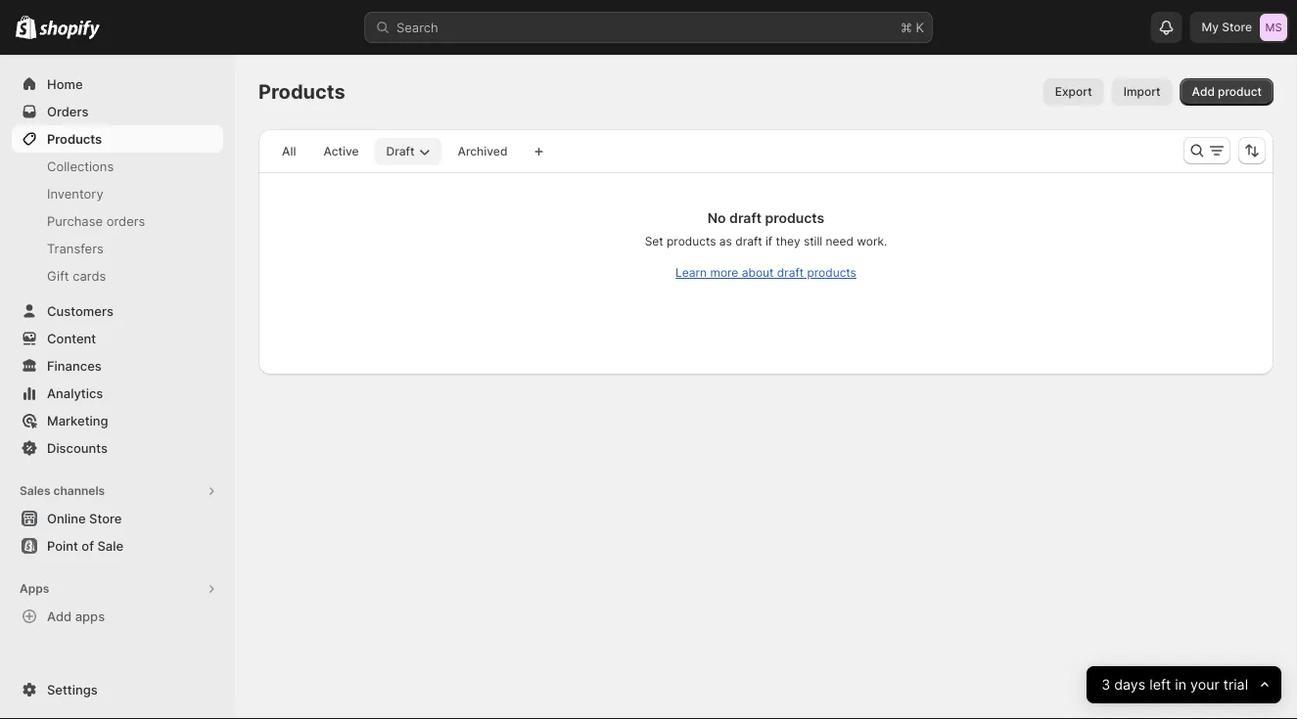 Task type: locate. For each thing, give the bounding box(es) containing it.
transfers link
[[12, 235, 223, 262]]

inventory
[[47, 186, 103, 201]]

discounts
[[47, 441, 108, 456]]

active
[[323, 144, 359, 159]]

store
[[1222, 20, 1252, 34], [89, 511, 122, 526]]

0 horizontal spatial store
[[89, 511, 122, 526]]

store for my store
[[1222, 20, 1252, 34]]

1 vertical spatial add
[[47, 609, 72, 624]]

add inside button
[[47, 609, 72, 624]]

draft right 'no'
[[729, 210, 762, 227]]

1 horizontal spatial products
[[258, 80, 345, 104]]

all
[[282, 144, 296, 159]]

3 days left in your trial
[[1101, 677, 1248, 694]]

add
[[1192, 85, 1215, 99], [47, 609, 72, 624]]

draft down they
[[777, 266, 804, 280]]

add product link
[[1180, 78, 1274, 106]]

draft left if
[[735, 234, 762, 249]]

products link
[[12, 125, 223, 153]]

⌘ k
[[901, 20, 924, 35]]

finances link
[[12, 352, 223, 380]]

products down need
[[807, 266, 856, 280]]

draft
[[729, 210, 762, 227], [735, 234, 762, 249], [777, 266, 804, 280]]

3 days left in your trial button
[[1086, 667, 1281, 704]]

0 horizontal spatial products
[[47, 131, 102, 146]]

0 vertical spatial draft
[[729, 210, 762, 227]]

channels
[[53, 484, 105, 498]]

products
[[765, 210, 825, 227], [667, 234, 716, 249], [807, 266, 856, 280]]

finances
[[47, 358, 102, 373]]

add left product
[[1192, 85, 1215, 99]]

0 vertical spatial add
[[1192, 85, 1215, 99]]

add for add product
[[1192, 85, 1215, 99]]

set products as draft if they still need work.
[[645, 234, 887, 249]]

store inside button
[[89, 511, 122, 526]]

products up all
[[258, 80, 345, 104]]

0 vertical spatial store
[[1222, 20, 1252, 34]]

products inside products link
[[47, 131, 102, 146]]

1 horizontal spatial store
[[1222, 20, 1252, 34]]

gift
[[47, 268, 69, 283]]

analytics
[[47, 386, 103, 401]]

0 vertical spatial products
[[258, 80, 345, 104]]

point of sale
[[47, 538, 123, 554]]

trial
[[1223, 677, 1248, 694]]

products up collections
[[47, 131, 102, 146]]

tab list
[[266, 137, 523, 165]]

tab list containing all
[[266, 137, 523, 165]]

add apps
[[47, 609, 105, 624]]

products
[[258, 80, 345, 104], [47, 131, 102, 146]]

apps button
[[12, 576, 223, 603]]

my
[[1202, 20, 1219, 34]]

import button
[[1112, 78, 1172, 106]]

gift cards link
[[12, 262, 223, 290]]

2 vertical spatial draft
[[777, 266, 804, 280]]

my store
[[1202, 20, 1252, 34]]

online store button
[[0, 505, 235, 533]]

1 vertical spatial products
[[47, 131, 102, 146]]

collections link
[[12, 153, 223, 180]]

inventory link
[[12, 180, 223, 208]]

store for online store
[[89, 511, 122, 526]]

3
[[1101, 677, 1110, 694]]

products up they
[[765, 210, 825, 227]]

store up sale
[[89, 511, 122, 526]]

1 vertical spatial draft
[[735, 234, 762, 249]]

sales channels button
[[12, 478, 223, 505]]

about
[[742, 266, 774, 280]]

add left apps
[[47, 609, 72, 624]]

store right my
[[1222, 20, 1252, 34]]

shopify image
[[39, 20, 100, 40]]

apps
[[75, 609, 105, 624]]

products up 'learn'
[[667, 234, 716, 249]]

draft button
[[375, 138, 442, 165]]

1 horizontal spatial add
[[1192, 85, 1215, 99]]

cards
[[73, 268, 106, 283]]

marketing
[[47, 413, 108, 428]]

purchase
[[47, 213, 103, 229]]

online store link
[[12, 505, 223, 533]]

home link
[[12, 70, 223, 98]]

product
[[1218, 85, 1262, 99]]

apps
[[20, 582, 49, 596]]

0 horizontal spatial add
[[47, 609, 72, 624]]

1 vertical spatial store
[[89, 511, 122, 526]]

collections
[[47, 159, 114, 174]]



Task type: describe. For each thing, give the bounding box(es) containing it.
point of sale button
[[0, 533, 235, 560]]

0 vertical spatial products
[[765, 210, 825, 227]]

archived
[[458, 144, 508, 159]]

2 vertical spatial products
[[807, 266, 856, 280]]

add product
[[1192, 85, 1262, 99]]

point
[[47, 538, 78, 554]]

export
[[1055, 85, 1092, 99]]

if
[[766, 234, 773, 249]]

draft for about
[[777, 266, 804, 280]]

sales channels
[[20, 484, 105, 498]]

no draft products
[[708, 210, 825, 227]]

marketing link
[[12, 407, 223, 435]]

my store image
[[1260, 14, 1287, 41]]

discounts link
[[12, 435, 223, 462]]

learn
[[676, 266, 707, 280]]

sale
[[97, 538, 123, 554]]

draft for as
[[735, 234, 762, 249]]

1 vertical spatial products
[[667, 234, 716, 249]]

in
[[1175, 677, 1186, 694]]

⌘
[[901, 20, 912, 35]]

orders
[[47, 104, 89, 119]]

all link
[[270, 138, 308, 165]]

export button
[[1043, 78, 1104, 106]]

as
[[719, 234, 732, 249]]

archived link
[[446, 138, 519, 165]]

settings
[[47, 682, 98, 698]]

learn more about draft products link
[[676, 266, 856, 280]]

purchase orders
[[47, 213, 145, 229]]

days
[[1114, 677, 1145, 694]]

orders
[[106, 213, 145, 229]]

no
[[708, 210, 726, 227]]

draft
[[386, 144, 415, 159]]

learn more about draft products
[[676, 266, 856, 280]]

work.
[[857, 234, 887, 249]]

online
[[47, 511, 86, 526]]

gift cards
[[47, 268, 106, 283]]

k
[[916, 20, 924, 35]]

analytics link
[[12, 380, 223, 407]]

more
[[710, 266, 738, 280]]

active link
[[312, 138, 371, 165]]

import
[[1124, 85, 1161, 99]]

content link
[[12, 325, 223, 352]]

content
[[47, 331, 96, 346]]

shopify image
[[16, 15, 36, 39]]

they
[[776, 234, 800, 249]]

online store
[[47, 511, 122, 526]]

transfers
[[47, 241, 104, 256]]

point of sale link
[[12, 533, 223, 560]]

orders link
[[12, 98, 223, 125]]

customers
[[47, 303, 113, 319]]

of
[[82, 538, 94, 554]]

set
[[645, 234, 663, 249]]

customers link
[[12, 298, 223, 325]]

settings link
[[12, 676, 223, 704]]

add apps button
[[12, 603, 223, 630]]

your
[[1190, 677, 1219, 694]]

need
[[826, 234, 854, 249]]

search
[[396, 20, 438, 35]]

sales
[[20, 484, 50, 498]]

left
[[1149, 677, 1171, 694]]

home
[[47, 76, 83, 92]]

purchase orders link
[[12, 208, 223, 235]]

still
[[804, 234, 822, 249]]

add for add apps
[[47, 609, 72, 624]]



Task type: vqa. For each thing, say whether or not it's contained in the screenshot.
Gift Cards
yes



